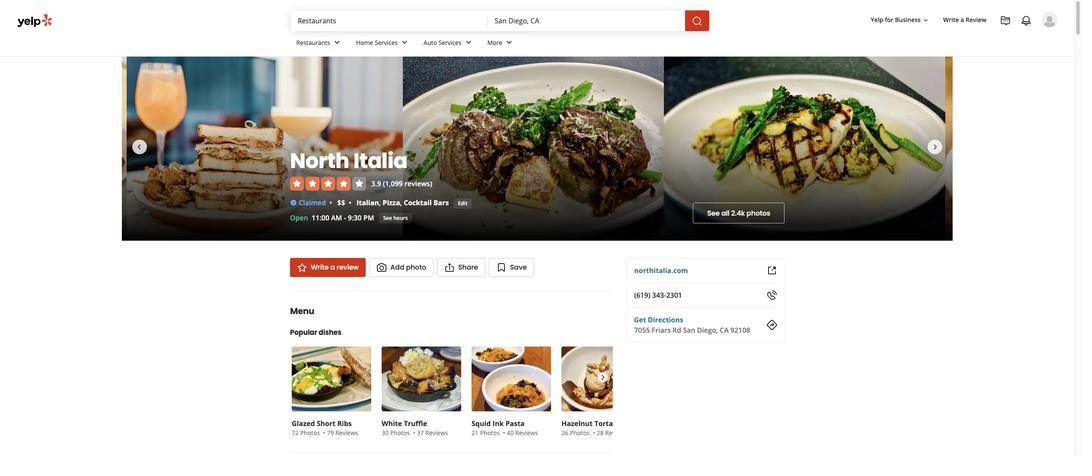 Task type: describe. For each thing, give the bounding box(es) containing it.
cocktail bars link
[[404, 198, 449, 207]]

16 claim filled v2 image
[[290, 199, 297, 206]]

restaurants
[[296, 38, 330, 47]]

pizza
[[383, 198, 400, 207]]

next image for previous icon
[[930, 142, 941, 152]]

auto
[[424, 38, 437, 47]]

pizza link
[[383, 198, 400, 207]]

get directions link
[[634, 315, 683, 325]]

24 directions v2 image
[[767, 320, 777, 330]]

photos inside squid ink pasta 21 photos
[[480, 429, 500, 437]]

services for auto services
[[439, 38, 462, 47]]

claimed
[[299, 198, 326, 207]]

pm
[[364, 213, 374, 223]]

torta
[[595, 419, 613, 428]]

share
[[458, 262, 478, 272]]

24 chevron down v2 image for auto services
[[463, 37, 474, 48]]

3.9
[[371, 179, 381, 188]]

save
[[510, 262, 527, 272]]

white
[[382, 419, 402, 428]]

2.4k
[[731, 208, 745, 218]]

squid ink pasta 21 photos
[[472, 419, 525, 437]]

92108
[[730, 326, 750, 335]]

30
[[382, 429, 389, 437]]

24 save outline v2 image
[[496, 262, 507, 273]]

auto services
[[424, 38, 462, 47]]

ink
[[493, 419, 504, 428]]

truffle
[[404, 419, 427, 428]]

79 reviews
[[327, 429, 358, 437]]

write a review
[[311, 262, 359, 272]]

26
[[562, 429, 569, 437]]

for
[[885, 16, 894, 24]]

business
[[895, 16, 921, 24]]

24 chevron down v2 image
[[504, 37, 515, 48]]

more link
[[481, 31, 522, 56]]

dishes
[[319, 328, 342, 338]]

san
[[683, 326, 695, 335]]

location & hours element
[[290, 453, 613, 455]]

edit button
[[454, 198, 472, 209]]

none field find
[[298, 16, 481, 26]]

24 camera v2 image
[[377, 262, 387, 273]]

add photo link
[[369, 258, 434, 277]]

24 external link v2 image
[[767, 265, 777, 276]]

save button
[[489, 258, 534, 277]]

squid ink pasta image
[[472, 347, 551, 412]]

3.9 star rating image
[[290, 177, 366, 190]]

glazed short ribs image
[[292, 347, 371, 412]]

72
[[292, 429, 299, 437]]

squid
[[472, 419, 491, 428]]

tyler b. image
[[1042, 12, 1058, 27]]

28
[[597, 429, 604, 437]]

review
[[337, 262, 359, 272]]

hours
[[393, 214, 408, 222]]

rd
[[672, 326, 681, 335]]

friars
[[652, 326, 671, 335]]

11:00
[[312, 213, 329, 223]]

hazelnut torta 26 photos
[[562, 419, 613, 437]]

24 chevron down v2 image for restaurants
[[332, 37, 342, 48]]

italian link
[[357, 198, 379, 207]]

photos inside white truffle 30 photos
[[390, 429, 410, 437]]

reviews for hazelnut torta
[[605, 429, 628, 437]]

share button
[[437, 258, 485, 277]]

user actions element
[[864, 11, 1070, 64]]

directions
[[648, 315, 683, 325]]

hazelnut torta image
[[562, 347, 641, 412]]

add
[[390, 262, 404, 272]]

reviews for white truffle
[[425, 429, 448, 437]]

glazed short ribs 72 photos
[[292, 419, 352, 437]]

Near text field
[[495, 16, 678, 26]]

reviews for glazed short ribs
[[336, 429, 358, 437]]

notifications image
[[1021, 16, 1032, 26]]

photos inside hazelnut torta 26 photos
[[570, 429, 590, 437]]

get directions 7055 friars rd san diego, ca 92108
[[634, 315, 750, 335]]

photo of north italia - san diego, ca, us. short rib hash  (weekend brunch) image
[[0, 57, 127, 241]]

italian , pizza , cocktail bars
[[357, 198, 449, 207]]

see for see hours
[[383, 214, 392, 222]]

business categories element
[[289, 31, 1058, 56]]

28 reviews
[[597, 429, 628, 437]]

short
[[317, 419, 336, 428]]

37 reviews
[[417, 429, 448, 437]]

services for home services
[[375, 38, 398, 47]]

all
[[722, 208, 730, 218]]

21
[[472, 429, 479, 437]]

menu
[[290, 305, 314, 317]]

40 reviews
[[507, 429, 538, 437]]

popular dishes
[[290, 328, 342, 338]]

write a review link
[[940, 12, 990, 28]]

photo of north italia - san diego, ca, us. beef tenderloin w/ roman gnocchi image
[[403, 57, 664, 241]]

auto services link
[[417, 31, 481, 56]]



Task type: vqa. For each thing, say whether or not it's contained in the screenshot.
6:45 pm 'link' related to Ristorante Illando
no



Task type: locate. For each thing, give the bounding box(es) containing it.
24 share v2 image
[[444, 262, 455, 273]]

glazed
[[292, 419, 315, 428]]

photo
[[406, 262, 426, 272]]

white truffle image
[[382, 347, 461, 412]]

popular
[[290, 328, 317, 338]]

photo of north italia - san diego, ca, us. the breakfast sandwich (weekend brunch) image
[[127, 57, 403, 241]]

3 24 chevron down v2 image from the left
[[463, 37, 474, 48]]

2 none field from the left
[[495, 16, 678, 26]]

reviews right 37
[[425, 429, 448, 437]]

2 photos from the left
[[390, 429, 410, 437]]

1 horizontal spatial 24 chevron down v2 image
[[400, 37, 410, 48]]

see left all
[[707, 208, 720, 218]]

, up hours
[[400, 198, 402, 207]]

reviews down "torta"
[[605, 429, 628, 437]]

4 photos from the left
[[570, 429, 590, 437]]

home services
[[356, 38, 398, 47]]

24 chevron down v2 image left auto
[[400, 37, 410, 48]]

a left 'review'
[[961, 16, 964, 24]]

3 reviews from the left
[[515, 429, 538, 437]]

next image
[[930, 142, 941, 152], [598, 372, 607, 383]]

24 star v2 image
[[297, 262, 307, 273]]

see all 2.4k photos link
[[693, 203, 785, 224]]

northitalia.com
[[634, 266, 688, 275]]

0 horizontal spatial see
[[383, 214, 392, 222]]

2 , from the left
[[400, 198, 402, 207]]

0 horizontal spatial 24 chevron down v2 image
[[332, 37, 342, 48]]

projects image
[[1000, 16, 1011, 26]]

7055
[[634, 326, 650, 335]]

24 chevron down v2 image for home services
[[400, 37, 410, 48]]

24 chevron down v2 image inside restaurants link
[[332, 37, 342, 48]]

get
[[634, 315, 646, 325]]

reviews)
[[405, 179, 432, 188]]

photos down hazelnut
[[570, 429, 590, 437]]

photos inside glazed short ribs 72 photos
[[300, 429, 320, 437]]

2 reviews from the left
[[425, 429, 448, 437]]

reviews down ribs
[[336, 429, 358, 437]]

1 horizontal spatial services
[[439, 38, 462, 47]]

1 horizontal spatial none field
[[495, 16, 678, 26]]

0 vertical spatial a
[[961, 16, 964, 24]]

services right auto
[[439, 38, 462, 47]]

see left hours
[[383, 214, 392, 222]]

see inside the see hours link
[[383, 214, 392, 222]]

home services link
[[349, 31, 417, 56]]

37
[[417, 429, 424, 437]]

search image
[[692, 16, 702, 26]]

a for review
[[330, 262, 335, 272]]

add photo
[[390, 262, 426, 272]]

yelp for business button
[[868, 12, 933, 28]]

edit
[[458, 200, 468, 207]]

see hours
[[383, 214, 408, 222]]

1 24 chevron down v2 image from the left
[[332, 37, 342, 48]]

0 horizontal spatial write
[[311, 262, 329, 272]]

services right home
[[375, 38, 398, 47]]

reviews for squid ink pasta
[[515, 429, 538, 437]]

None search field
[[291, 10, 711, 31]]

north
[[290, 146, 349, 175]]

photo of north italia - san diego, ca, us. italian butter cake image
[[946, 57, 1081, 241]]

hazelnut
[[562, 419, 593, 428]]

see hours link
[[379, 213, 412, 224]]

1 services from the left
[[375, 38, 398, 47]]

2 horizontal spatial 24 chevron down v2 image
[[463, 37, 474, 48]]

1 , from the left
[[379, 198, 381, 207]]

write a review link
[[290, 258, 366, 277]]

9:30
[[348, 213, 362, 223]]

(619)
[[634, 291, 650, 300]]

see all 2.4k photos
[[707, 208, 770, 218]]

a for review
[[961, 16, 964, 24]]

write a review
[[943, 16, 987, 24]]

1 vertical spatial next image
[[598, 372, 607, 383]]

4 reviews from the left
[[605, 429, 628, 437]]

northitalia.com link
[[634, 266, 688, 275]]

reviews
[[336, 429, 358, 437], [425, 429, 448, 437], [515, 429, 538, 437], [605, 429, 628, 437]]

(1,099
[[383, 179, 403, 188]]

343-
[[652, 291, 666, 300]]

2301
[[666, 291, 682, 300]]

previous image
[[295, 372, 305, 383]]

3.9 (1,099 reviews)
[[371, 179, 432, 188]]

write
[[943, 16, 959, 24], [311, 262, 329, 272]]

photo of north italia - san diego, ca, us. grilled wild striped bass image
[[664, 57, 946, 241]]

north italia
[[290, 146, 408, 175]]

0 vertical spatial write
[[943, 16, 959, 24]]

photos down glazed
[[300, 429, 320, 437]]

menu element
[[276, 291, 643, 439]]

diego,
[[697, 326, 718, 335]]

white truffle 30 photos
[[382, 419, 427, 437]]

1 vertical spatial a
[[330, 262, 335, 272]]

$$
[[337, 198, 345, 207]]

Find text field
[[298, 16, 481, 26]]

24 phone v2 image
[[767, 290, 777, 300]]

bars
[[434, 198, 449, 207]]

see for see all 2.4k photos
[[707, 208, 720, 218]]

yelp for business
[[871, 16, 921, 24]]

ca
[[720, 326, 729, 335]]

0 horizontal spatial services
[[375, 38, 398, 47]]

79
[[327, 429, 334, 437]]

write for write a review
[[311, 262, 329, 272]]

, left pizza link
[[379, 198, 381, 207]]

a left review on the left
[[330, 262, 335, 272]]

open
[[290, 213, 308, 223]]

0 vertical spatial next image
[[930, 142, 941, 152]]

0 horizontal spatial next image
[[598, 372, 607, 383]]

None field
[[298, 16, 481, 26], [495, 16, 678, 26]]

24 chevron down v2 image right auto services on the left of page
[[463, 37, 474, 48]]

3 photos from the left
[[480, 429, 500, 437]]

0 horizontal spatial ,
[[379, 198, 381, 207]]

photos down white
[[390, 429, 410, 437]]

write inside user actions element
[[943, 16, 959, 24]]

yelp
[[871, 16, 884, 24]]

next image for previous image
[[598, 372, 607, 383]]

1 horizontal spatial see
[[707, 208, 720, 218]]

pasta
[[506, 419, 525, 428]]

16 chevron down v2 image
[[923, 17, 930, 24]]

am
[[331, 213, 342, 223]]

1 horizontal spatial write
[[943, 16, 959, 24]]

photos
[[747, 208, 770, 218]]

1 vertical spatial write
[[311, 262, 329, 272]]

see
[[707, 208, 720, 218], [383, 214, 392, 222]]

restaurants link
[[289, 31, 349, 56]]

1 photos from the left
[[300, 429, 320, 437]]

0 horizontal spatial a
[[330, 262, 335, 272]]

more
[[488, 38, 503, 47]]

1 horizontal spatial next image
[[930, 142, 941, 152]]

write for write a review
[[943, 16, 959, 24]]

italia
[[354, 146, 408, 175]]

24 chevron down v2 image
[[332, 37, 342, 48], [400, 37, 410, 48], [463, 37, 474, 48]]

1 reviews from the left
[[336, 429, 358, 437]]

review
[[966, 16, 987, 24]]

24 chevron down v2 image inside home services link
[[400, 37, 410, 48]]

write right 24 star v2 icon
[[311, 262, 329, 272]]

home
[[356, 38, 373, 47]]

2 services from the left
[[439, 38, 462, 47]]

photos down ink
[[480, 429, 500, 437]]

a
[[961, 16, 964, 24], [330, 262, 335, 272]]

(619) 343-2301
[[634, 291, 682, 300]]

see inside the see all 2.4k photos link
[[707, 208, 720, 218]]

1 horizontal spatial ,
[[400, 198, 402, 207]]

write left 'review'
[[943, 16, 959, 24]]

40
[[507, 429, 514, 437]]

-
[[344, 213, 346, 223]]

0 horizontal spatial none field
[[298, 16, 481, 26]]

ribs
[[337, 419, 352, 428]]

(1,099 reviews) link
[[383, 179, 432, 188]]

2 24 chevron down v2 image from the left
[[400, 37, 410, 48]]

24 chevron down v2 image inside auto services link
[[463, 37, 474, 48]]

,
[[379, 198, 381, 207], [400, 198, 402, 207]]

italian
[[357, 198, 379, 207]]

none field near
[[495, 16, 678, 26]]

previous image
[[134, 142, 144, 152]]

1 none field from the left
[[298, 16, 481, 26]]

1 horizontal spatial a
[[961, 16, 964, 24]]

reviews down pasta
[[515, 429, 538, 437]]

photos
[[300, 429, 320, 437], [390, 429, 410, 437], [480, 429, 500, 437], [570, 429, 590, 437]]

24 chevron down v2 image right restaurants
[[332, 37, 342, 48]]



